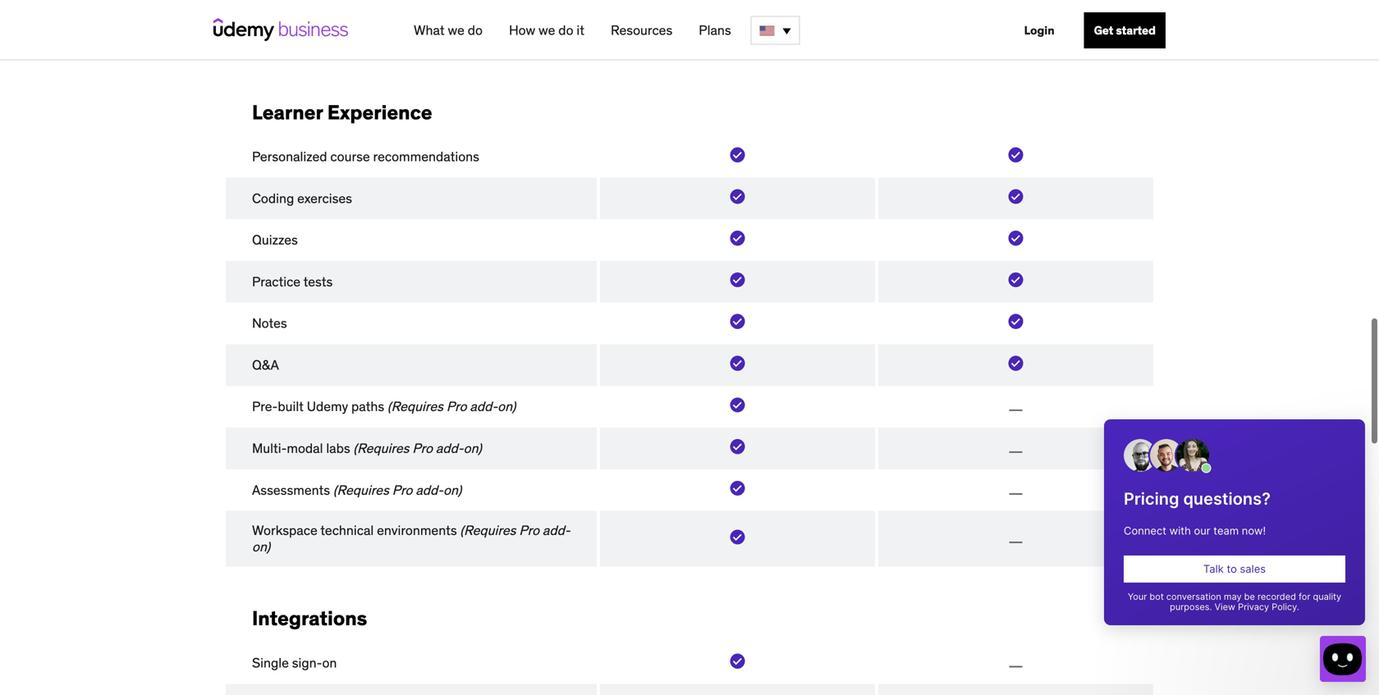 Task type: locate. For each thing, give the bounding box(es) containing it.
environments
[[377, 522, 457, 539]]

what we do button
[[407, 16, 489, 45]]

(requires
[[388, 398, 443, 415], [353, 440, 409, 457], [333, 482, 389, 499], [460, 522, 516, 539]]

advanced engagement reporting and dashboard for custom content
[[252, 16, 555, 49]]

exercises
[[297, 190, 352, 207]]

resources
[[611, 22, 673, 39]]

1 horizontal spatial we
[[539, 22, 555, 39]]

2 do from the left
[[559, 22, 574, 39]]

1 we from the left
[[448, 22, 465, 39]]

do inside popup button
[[559, 22, 574, 39]]

single
[[252, 655, 289, 672]]

started
[[1116, 23, 1156, 38]]

do for how we do it
[[559, 22, 574, 39]]

on)
[[498, 398, 516, 415], [464, 440, 482, 457], [443, 482, 462, 499], [252, 539, 270, 556]]

we
[[448, 22, 465, 39], [539, 22, 555, 39]]

we inside "what we do" "popup button"
[[448, 22, 465, 39]]

assessments
[[252, 482, 330, 499]]

notes
[[252, 315, 287, 332]]

get started
[[1094, 23, 1156, 38]]

engagement
[[313, 16, 388, 33]]

we inside 'how we do it' popup button
[[539, 22, 555, 39]]

1 horizontal spatial do
[[559, 22, 574, 39]]

technical
[[320, 522, 374, 539]]

workspace technical environments
[[252, 522, 460, 539]]

udemy
[[307, 398, 348, 415]]

0 horizontal spatial we
[[448, 22, 465, 39]]

pre-
[[252, 398, 278, 415]]

multi-modal labs (requires pro add-on)
[[252, 440, 482, 457]]

sign-
[[292, 655, 322, 672]]

pre-built udemy paths (requires pro add-on)
[[252, 398, 516, 415]]

custom
[[252, 32, 296, 49]]

menu navigation
[[401, 0, 1166, 61]]

do right the what at the left top of the page
[[468, 22, 483, 39]]

coding
[[252, 190, 294, 207]]

login button
[[1014, 12, 1065, 48]]

1 do from the left
[[468, 22, 483, 39]]

do left it
[[559, 22, 574, 39]]

do
[[468, 22, 483, 39], [559, 22, 574, 39]]

quizzes
[[252, 232, 298, 248]]

integrations
[[252, 607, 367, 631]]

assessments (requires pro add-on)
[[252, 482, 462, 499]]

2 we from the left
[[539, 22, 555, 39]]

reporting
[[391, 16, 445, 33]]

(requires down pre-built udemy paths (requires pro add-on)
[[353, 440, 409, 457]]

paths
[[351, 398, 384, 415]]

do inside "popup button"
[[468, 22, 483, 39]]

labs
[[326, 440, 350, 457]]

personalized
[[252, 148, 327, 165]]

0 horizontal spatial do
[[468, 22, 483, 39]]

dashboard
[[474, 16, 536, 33]]

we right how
[[539, 22, 555, 39]]

we right the what at the left top of the page
[[448, 22, 465, 39]]

(requires right the "environments"
[[460, 522, 516, 539]]

pro
[[447, 398, 467, 415], [412, 440, 433, 457], [392, 482, 413, 499], [519, 522, 539, 539]]

add-
[[470, 398, 498, 415], [436, 440, 464, 457], [416, 482, 443, 499], [543, 522, 570, 539]]

we for how
[[539, 22, 555, 39]]

udemy business image
[[213, 18, 348, 41]]

practice tests
[[252, 273, 333, 290]]

learner experience
[[252, 100, 432, 125]]

advanced
[[252, 16, 310, 33]]

workspace
[[252, 522, 318, 539]]

how
[[509, 22, 535, 39]]

single sign-on
[[252, 655, 337, 672]]



Task type: describe. For each thing, give the bounding box(es) containing it.
q&a
[[252, 357, 279, 374]]

and
[[448, 16, 470, 33]]

do for what we do
[[468, 22, 483, 39]]

(requires pro add- on)
[[252, 522, 570, 556]]

(requires inside (requires pro add- on)
[[460, 522, 516, 539]]

for
[[539, 16, 555, 33]]

what
[[414, 22, 445, 39]]

modal
[[287, 440, 323, 457]]

practice
[[252, 273, 301, 290]]

personalized course recommendations
[[252, 148, 479, 165]]

built
[[278, 398, 304, 415]]

how we do it
[[509, 22, 585, 39]]

get started link
[[1084, 12, 1166, 48]]

plans button
[[692, 16, 738, 45]]

login
[[1024, 23, 1055, 38]]

(requires right paths
[[388, 398, 443, 415]]

coding exercises
[[252, 190, 352, 207]]

resources button
[[604, 16, 679, 45]]

tests
[[303, 273, 333, 290]]

it
[[577, 22, 585, 39]]

get
[[1094, 23, 1114, 38]]

(requires up workspace technical environments
[[333, 482, 389, 499]]

multi-
[[252, 440, 287, 457]]

pro inside (requires pro add- on)
[[519, 522, 539, 539]]

add- inside (requires pro add- on)
[[543, 522, 570, 539]]

content
[[299, 32, 344, 49]]

on) inside (requires pro add- on)
[[252, 539, 270, 556]]

learner
[[252, 100, 323, 125]]

we for what
[[448, 22, 465, 39]]

recommendations
[[373, 148, 479, 165]]

on
[[322, 655, 337, 672]]

how we do it button
[[502, 16, 591, 45]]

course
[[330, 148, 370, 165]]

experience
[[327, 100, 432, 125]]

plans
[[699, 22, 731, 39]]

what we do
[[414, 22, 483, 39]]



Task type: vqa. For each thing, say whether or not it's contained in the screenshot.
Number to the left
no



